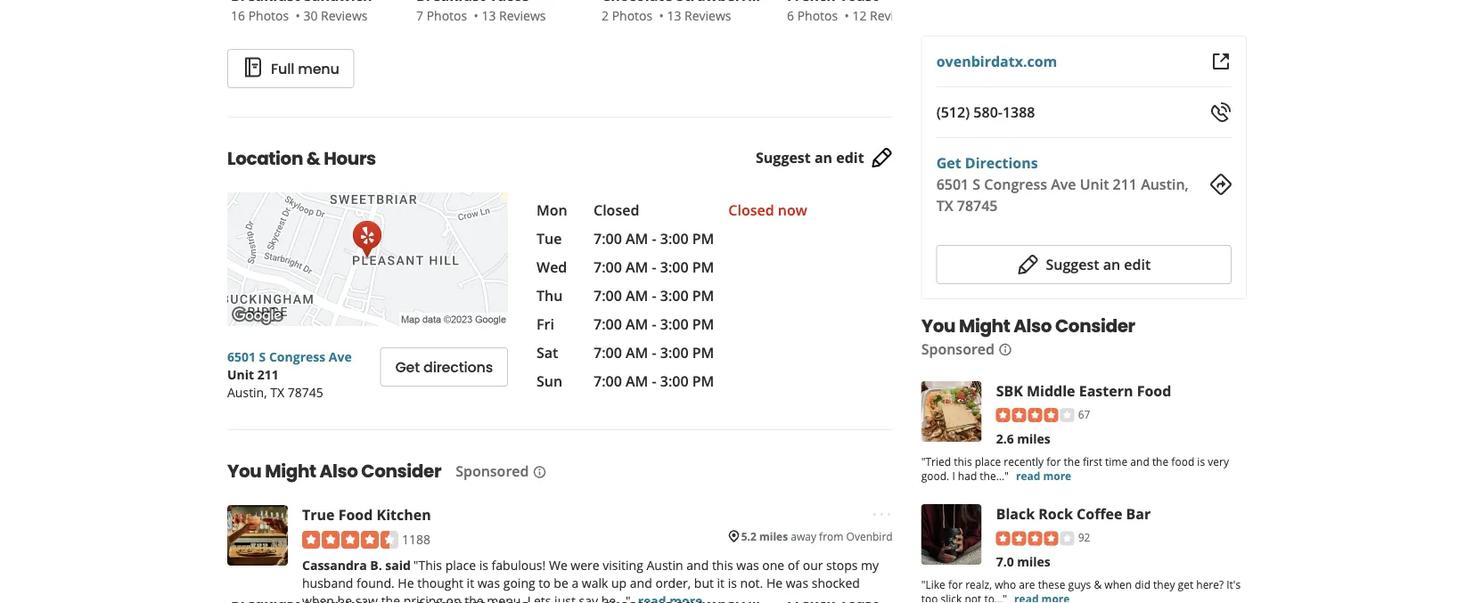 Task type: vqa. For each thing, say whether or not it's contained in the screenshot.


Task type: describe. For each thing, give the bounding box(es) containing it.
get for get directions 6501 s congress ave unit 211 austin, tx 78745
[[937, 153, 962, 173]]

24 external link v2 image
[[1211, 51, 1232, 72]]

pm for sun
[[693, 372, 715, 391]]

1 horizontal spatial 16 info v2 image
[[999, 343, 1013, 357]]

and for austin
[[687, 557, 709, 574]]

for inside "tried this place recently for the first time and the food is very good. i had the…"
[[1047, 455, 1062, 469]]

from
[[820, 529, 844, 544]]

map image
[[227, 193, 508, 326]]

24 directions v2 image
[[1211, 174, 1232, 195]]

time
[[1106, 455, 1128, 469]]

also for 16 info v2 image to the right
[[1014, 314, 1052, 339]]

photos for 6 photos
[[798, 7, 838, 24]]

7:00 am - 3:00 pm for thu
[[594, 286, 715, 305]]

an inside button
[[1104, 255, 1121, 274]]

67
[[1079, 407, 1091, 422]]

7:00 am - 3:00 pm for fri
[[594, 315, 715, 334]]

1 vertical spatial miles
[[760, 529, 788, 544]]

5.2
[[742, 529, 757, 544]]

is inside "tried this place recently for the first time and the food is very good. i had the…"
[[1198, 455, 1206, 469]]

2.6
[[997, 431, 1014, 447]]

austin
[[647, 557, 684, 574]]

3:00 for fri
[[661, 315, 689, 334]]

away
[[791, 529, 817, 544]]

1 it from the left
[[467, 575, 474, 592]]

- for thu
[[652, 286, 657, 305]]

5.2 miles away from ovenbird
[[742, 529, 893, 544]]

0 horizontal spatial &
[[307, 146, 320, 171]]

you might also consider for 16 info v2 image to the left
[[227, 459, 442, 484]]

bar
[[1127, 505, 1151, 524]]

ovenbirdatx.com
[[937, 52, 1058, 71]]

1 vertical spatial food
[[339, 505, 373, 524]]

were
[[571, 557, 600, 574]]

reviews for 16 photos
[[321, 7, 368, 24]]

7:00 for tue
[[594, 229, 622, 248]]

found.
[[357, 575, 395, 592]]

pricing
[[404, 592, 443, 604]]

who
[[995, 578, 1017, 593]]

shocked
[[812, 575, 860, 592]]

when inside "this place is fabulous! we were visiting austin and this was one of our stops my husband found. he thought it was going to be a walk up and order, but it is not. he was shocked when he saw the pricing on the menu. lets just say he…"
[[302, 592, 334, 604]]

food
[[1172, 455, 1195, 469]]

24 more v2 image
[[872, 504, 893, 526]]

we
[[549, 557, 568, 574]]

0 horizontal spatial 16 info v2 image
[[533, 465, 547, 480]]

middle
[[1027, 381, 1076, 400]]

photos for 2 photos
[[612, 7, 653, 24]]

13 reviews for 7 photos
[[482, 7, 546, 24]]

ovenbird
[[847, 529, 893, 544]]

thought
[[417, 575, 464, 592]]

slick
[[941, 592, 962, 604]]

one
[[763, 557, 785, 574]]

16
[[231, 7, 245, 24]]

sponsored for 16 info v2 image to the right
[[922, 340, 995, 359]]

7:00 am - 3:00 pm for sat
[[594, 343, 715, 362]]

get directions link
[[380, 348, 508, 387]]

3:00 for sun
[[661, 372, 689, 391]]

30 reviews
[[304, 7, 368, 24]]

7:00 am - 3:00 pm for wed
[[594, 258, 715, 277]]

husband
[[302, 575, 353, 592]]

up
[[612, 575, 627, 592]]

read
[[1016, 469, 1041, 484]]

1188
[[402, 531, 431, 548]]

4 star rating image for middle
[[997, 409, 1075, 423]]

7.0
[[997, 554, 1014, 571]]

7:00 for sun
[[594, 372, 622, 391]]

am for sat
[[626, 343, 649, 362]]

0 horizontal spatial is
[[479, 557, 489, 574]]

suggest inside button
[[1046, 255, 1100, 274]]

consider for 16 info v2 image to the right
[[1056, 314, 1136, 339]]

to…"
[[985, 592, 1008, 604]]

black rock coffee bar link
[[997, 505, 1151, 524]]

reviews for 7 photos
[[499, 7, 546, 24]]

2 he from the left
[[767, 575, 783, 592]]

7
[[416, 7, 424, 24]]

of
[[788, 557, 800, 574]]

3:00 for tue
[[661, 229, 689, 248]]

edit inside 'location & hours' element
[[837, 148, 865, 167]]

2 horizontal spatial was
[[786, 575, 809, 592]]

the left food
[[1153, 455, 1169, 469]]

- for sat
[[652, 343, 657, 362]]

78745 inside 6501 s congress ave unit 211 austin, tx 78745
[[288, 384, 323, 401]]

on
[[446, 592, 462, 604]]

"tried this place recently for the first time and the food is very good. i had the…"
[[922, 455, 1230, 484]]

& inside "like for realz, who are these guys & when did they get here? it's too slick not to…"
[[1095, 578, 1102, 593]]

this inside "tried this place recently for the first time and the food is very good. i had the…"
[[954, 455, 973, 469]]

12 reviews
[[853, 7, 917, 24]]

sun
[[537, 372, 563, 391]]

2 photos
[[602, 7, 653, 24]]

our
[[803, 557, 823, 574]]

4.5 star rating image
[[302, 531, 399, 549]]

get directions 6501 s congress ave unit 211 austin, tx 78745
[[937, 153, 1189, 215]]

here?
[[1197, 578, 1224, 593]]

place inside "tried this place recently for the first time and the food is very good. i had the…"
[[975, 455, 1002, 469]]

he
[[338, 592, 352, 604]]

a
[[572, 575, 579, 592]]

reviews for 6 photos
[[870, 7, 917, 24]]

kitchen
[[377, 505, 431, 524]]

get
[[1178, 578, 1194, 593]]

directions
[[966, 153, 1039, 173]]

i
[[953, 469, 956, 484]]

4 star rating image for rock
[[997, 532, 1075, 546]]

it's
[[1227, 578, 1241, 593]]

miles for sbk
[[1018, 431, 1051, 447]]

7:00 am - 3:00 pm for sun
[[594, 372, 715, 391]]

fabulous!
[[492, 557, 546, 574]]

0 vertical spatial food
[[1137, 381, 1172, 400]]

580-
[[974, 103, 1003, 122]]

my
[[861, 557, 879, 574]]

austin, inside get directions 6501 s congress ave unit 211 austin, tx 78745
[[1142, 175, 1189, 194]]

1388
[[1003, 103, 1036, 122]]

menu
[[298, 58, 339, 78]]

(512)
[[937, 103, 970, 122]]

good.
[[922, 469, 950, 484]]

black
[[997, 505, 1035, 524]]

coffee
[[1077, 505, 1123, 524]]

too
[[922, 592, 938, 604]]

"like
[[922, 578, 946, 593]]

say
[[579, 592, 598, 604]]

lets
[[528, 592, 552, 604]]

this inside "this place is fabulous! we were visiting austin and this was one of our stops my husband found. he thought it was going to be a walk up and order, but it is not. he was shocked when he saw the pricing on the menu. lets just say he…"
[[712, 557, 734, 574]]

wed
[[537, 258, 567, 277]]

cassandra
[[302, 557, 367, 574]]

12
[[853, 7, 867, 24]]

also for 16 info v2 image to the left
[[320, 459, 358, 484]]

full menu link
[[227, 49, 355, 88]]

7:00 for sat
[[594, 343, 622, 362]]

visiting
[[603, 557, 644, 574]]

"this
[[414, 557, 442, 574]]

for inside "like for realz, who are these guys & when did they get here? it's too slick not to…"
[[949, 578, 963, 593]]

"like for realz, who are these guys & when did they get here? it's too slick not to…"
[[922, 578, 1241, 604]]

get directions
[[395, 358, 493, 378]]

7:00 for thu
[[594, 286, 622, 305]]

6501 s congress ave unit 211 austin, tx 78745
[[227, 348, 352, 401]]

location & hours
[[227, 146, 376, 171]]

3:00 for sat
[[661, 343, 689, 362]]

pm for sat
[[693, 343, 715, 362]]

0 horizontal spatial was
[[478, 575, 500, 592]]

menu.
[[487, 592, 524, 604]]

- for tue
[[652, 229, 657, 248]]

read more link
[[1016, 469, 1072, 484]]

tue
[[537, 229, 562, 248]]

going
[[504, 575, 536, 592]]

7:00 for fri
[[594, 315, 622, 334]]



Task type: locate. For each thing, give the bounding box(es) containing it.
just
[[555, 592, 576, 604]]

16 info v2 image
[[999, 343, 1013, 357], [533, 465, 547, 480]]

1 vertical spatial s
[[259, 348, 266, 365]]

get directions link
[[937, 153, 1039, 173]]

24 phone v2 image
[[1211, 102, 1232, 123]]

78745 inside get directions 6501 s congress ave unit 211 austin, tx 78745
[[958, 196, 998, 215]]

congress inside get directions 6501 s congress ave unit 211 austin, tx 78745
[[985, 175, 1048, 194]]

1 horizontal spatial is
[[728, 575, 737, 592]]

0 horizontal spatial 78745
[[288, 384, 323, 401]]

might up sbk
[[959, 314, 1011, 339]]

0 horizontal spatial you
[[227, 459, 262, 484]]

stops
[[827, 557, 858, 574]]

get for get directions
[[395, 358, 420, 378]]

am for fri
[[626, 315, 649, 334]]

you might also consider for 16 info v2 image to the right
[[922, 314, 1136, 339]]

fri
[[537, 315, 555, 334]]

24 pencil v2 image inside 'suggest an edit' button
[[1018, 254, 1039, 276]]

0 horizontal spatial this
[[712, 557, 734, 574]]

0 vertical spatial this
[[954, 455, 973, 469]]

1 7:00 am - 3:00 pm from the top
[[594, 229, 715, 248]]

2 3:00 from the top
[[661, 258, 689, 277]]

photos right 6
[[798, 7, 838, 24]]

suggest an edit
[[756, 148, 865, 167], [1046, 255, 1151, 274]]

might for 16 info v2 image to the right
[[959, 314, 1011, 339]]

he…"
[[602, 592, 631, 604]]

when left did
[[1105, 578, 1133, 593]]

black rock coffee bar image
[[922, 505, 982, 566]]

the down found.
[[381, 592, 400, 604]]

7:00 for wed
[[594, 258, 622, 277]]

1 vertical spatial consider
[[361, 459, 442, 484]]

when down "husband"
[[302, 592, 334, 604]]

place down the 2.6
[[975, 455, 1002, 469]]

unit down 6501 s congress ave link
[[227, 366, 254, 383]]

austin, down 6501 s congress ave link
[[227, 384, 267, 401]]

very
[[1208, 455, 1230, 469]]

1 vertical spatial is
[[479, 557, 489, 574]]

0 horizontal spatial s
[[259, 348, 266, 365]]

1 horizontal spatial s
[[973, 175, 981, 194]]

get down (512)
[[937, 153, 962, 173]]

4 pm from the top
[[693, 315, 715, 334]]

1 horizontal spatial you might also consider
[[922, 314, 1136, 339]]

b.
[[370, 557, 382, 574]]

closed for closed
[[594, 201, 640, 220]]

and
[[1131, 455, 1150, 469], [687, 557, 709, 574], [630, 575, 653, 592]]

2 photos from the left
[[427, 7, 467, 24]]

suggest
[[756, 148, 811, 167], [1046, 255, 1100, 274]]

this right "tried
[[954, 455, 973, 469]]

24 pencil v2 image
[[872, 147, 893, 169], [1018, 254, 1039, 276]]

0 horizontal spatial 24 pencil v2 image
[[872, 147, 893, 169]]

miles right 5.2
[[760, 529, 788, 544]]

was
[[737, 557, 759, 574], [478, 575, 500, 592], [786, 575, 809, 592]]

0 vertical spatial miles
[[1018, 431, 1051, 447]]

pm for wed
[[693, 258, 715, 277]]

more
[[1044, 469, 1072, 484]]

location & hours element
[[199, 117, 922, 401]]

sbk middle eastern food
[[997, 381, 1172, 400]]

you might also consider up sbk
[[922, 314, 1136, 339]]

1 vertical spatial edit
[[1125, 255, 1151, 274]]

3 am from the top
[[626, 286, 649, 305]]

13
[[482, 7, 496, 24], [667, 7, 682, 24]]

and inside "tried this place recently for the first time and the food is very good. i had the…"
[[1131, 455, 1150, 469]]

full
[[271, 58, 295, 78]]

1 vertical spatial 6501
[[227, 348, 256, 365]]

5 3:00 from the top
[[661, 343, 689, 362]]

suggest an edit inside button
[[1046, 255, 1151, 274]]

1 closed from the left
[[594, 201, 640, 220]]

pm
[[693, 229, 715, 248], [693, 258, 715, 277], [693, 286, 715, 305], [693, 315, 715, 334], [693, 343, 715, 362], [693, 372, 715, 391]]

1 vertical spatial 211
[[257, 366, 279, 383]]

0 vertical spatial for
[[1047, 455, 1062, 469]]

you might also consider
[[922, 314, 1136, 339], [227, 459, 442, 484]]

13 reviews right the 7 photos at the top
[[482, 7, 546, 24]]

1 3:00 from the top
[[661, 229, 689, 248]]

and right up
[[630, 575, 653, 592]]

is left very
[[1198, 455, 1206, 469]]

6 pm from the top
[[693, 372, 715, 391]]

7:00 right sat
[[594, 343, 622, 362]]

photos right 7
[[427, 7, 467, 24]]

3 7:00 from the top
[[594, 286, 622, 305]]

photos right 2
[[612, 7, 653, 24]]

am for sun
[[626, 372, 649, 391]]

an inside 'location & hours' element
[[815, 148, 833, 167]]

miles up recently at the bottom right
[[1018, 431, 1051, 447]]

1 horizontal spatial austin,
[[1142, 175, 1189, 194]]

pm for thu
[[693, 286, 715, 305]]

0 horizontal spatial get
[[395, 358, 420, 378]]

1 pm from the top
[[693, 229, 715, 248]]

location
[[227, 146, 303, 171]]

78745
[[958, 196, 998, 215], [288, 384, 323, 401]]

3 - from the top
[[652, 286, 657, 305]]

5 7:00 from the top
[[594, 343, 622, 362]]

13 right the 7 photos at the top
[[482, 7, 496, 24]]

0 vertical spatial &
[[307, 146, 320, 171]]

4 3:00 from the top
[[661, 315, 689, 334]]

0 vertical spatial 211
[[1113, 175, 1138, 194]]

food
[[1137, 381, 1172, 400], [339, 505, 373, 524]]

you for 16 info v2 image to the right
[[922, 314, 956, 339]]

was up not.
[[737, 557, 759, 574]]

is left not.
[[728, 575, 737, 592]]

miles for black
[[1018, 554, 1051, 571]]

6 - from the top
[[652, 372, 657, 391]]

13 for 7 photos
[[482, 7, 496, 24]]

2 horizontal spatial is
[[1198, 455, 1206, 469]]

0 vertical spatial an
[[815, 148, 833, 167]]

unit inside 6501 s congress ave unit 211 austin, tx 78745
[[227, 366, 254, 383]]

reviews right 2 photos at the top left of page
[[685, 7, 732, 24]]

now
[[778, 201, 808, 220]]

1 7:00 from the top
[[594, 229, 622, 248]]

for left not
[[949, 578, 963, 593]]

sponsored
[[922, 340, 995, 359], [456, 462, 529, 481]]

0 vertical spatial also
[[1014, 314, 1052, 339]]

2 13 from the left
[[667, 7, 682, 24]]

1 horizontal spatial congress
[[985, 175, 1048, 194]]

said
[[385, 557, 411, 574]]

2 reviews from the left
[[499, 7, 546, 24]]

place inside "this place is fabulous! we were visiting austin and this was one of our stops my husband found. he thought it was going to be a walk up and order, but it is not. he was shocked when he saw the pricing on the menu. lets just say he…"
[[446, 557, 476, 574]]

might up the true
[[265, 459, 316, 484]]

consider for 16 info v2 image to the left
[[361, 459, 442, 484]]

thu
[[537, 286, 563, 305]]

1 vertical spatial 78745
[[288, 384, 323, 401]]

&
[[307, 146, 320, 171], [1095, 578, 1102, 593]]

0 vertical spatial is
[[1198, 455, 1206, 469]]

6 3:00 from the top
[[661, 372, 689, 391]]

he down said
[[398, 575, 414, 592]]

7:00 right thu
[[594, 286, 622, 305]]

-
[[652, 229, 657, 248], [652, 258, 657, 277], [652, 286, 657, 305], [652, 315, 657, 334], [652, 343, 657, 362], [652, 372, 657, 391]]

6 7:00 am - 3:00 pm from the top
[[594, 372, 715, 391]]

miles up are
[[1018, 554, 1051, 571]]

order,
[[656, 575, 691, 592]]

13 reviews for 2 photos
[[667, 7, 732, 24]]

tx inside 6501 s congress ave unit 211 austin, tx 78745
[[270, 384, 285, 401]]

0 horizontal spatial you might also consider
[[227, 459, 442, 484]]

also up the true
[[320, 459, 358, 484]]

when inside "like for realz, who are these guys & when did they get here? it's too slick not to…"
[[1105, 578, 1133, 593]]

2 closed from the left
[[729, 201, 775, 220]]

24 menu v2 image
[[243, 57, 264, 78]]

unit
[[1080, 175, 1110, 194], [227, 366, 254, 383]]

211 inside get directions 6501 s congress ave unit 211 austin, tx 78745
[[1113, 175, 1138, 194]]

sponsored for 16 info v2 image to the left
[[456, 462, 529, 481]]

food right eastern
[[1137, 381, 1172, 400]]

0 horizontal spatial 13 reviews
[[482, 7, 546, 24]]

1 am from the top
[[626, 229, 649, 248]]

am for thu
[[626, 286, 649, 305]]

it right thought
[[467, 575, 474, 592]]

and up "but"
[[687, 557, 709, 574]]

1 vertical spatial for
[[949, 578, 963, 593]]

1 horizontal spatial tx
[[937, 196, 954, 215]]

0 vertical spatial ave
[[1051, 175, 1077, 194]]

& left 'hours'
[[307, 146, 320, 171]]

3:00 for thu
[[661, 286, 689, 305]]

7.0 miles
[[997, 554, 1051, 571]]

for
[[1047, 455, 1062, 469], [949, 578, 963, 593]]

1 vertical spatial an
[[1104, 255, 1121, 274]]

it right "but"
[[717, 575, 725, 592]]

am for tue
[[626, 229, 649, 248]]

reviews for 2 photos
[[685, 7, 732, 24]]

4 star rating image up 7.0 miles
[[997, 532, 1075, 546]]

these
[[1039, 578, 1066, 593]]

4 - from the top
[[652, 315, 657, 334]]

austin, inside 6501 s congress ave unit 211 austin, tx 78745
[[227, 384, 267, 401]]

7:00 am - 3:00 pm for tue
[[594, 229, 715, 248]]

suggest an edit up now
[[756, 148, 865, 167]]

true food kitchen image
[[227, 506, 288, 566]]

1 vertical spatial also
[[320, 459, 358, 484]]

the right on
[[465, 592, 484, 604]]

also
[[1014, 314, 1052, 339], [320, 459, 358, 484]]

3 reviews from the left
[[685, 7, 732, 24]]

tx down get directions link
[[937, 196, 954, 215]]

1 horizontal spatial this
[[954, 455, 973, 469]]

1 - from the top
[[652, 229, 657, 248]]

consider up kitchen on the bottom
[[361, 459, 442, 484]]

1 vertical spatial you
[[227, 459, 262, 484]]

2 7:00 from the top
[[594, 258, 622, 277]]

0 horizontal spatial place
[[446, 557, 476, 574]]

first
[[1083, 455, 1103, 469]]

ave inside get directions 6501 s congress ave unit 211 austin, tx 78745
[[1051, 175, 1077, 194]]

menu element
[[227, 0, 955, 88]]

he
[[398, 575, 414, 592], [767, 575, 783, 592]]

2 7:00 am - 3:00 pm from the top
[[594, 258, 715, 277]]

0 vertical spatial 16 info v2 image
[[999, 343, 1013, 357]]

get inside get directions 6501 s congress ave unit 211 austin, tx 78745
[[937, 153, 962, 173]]

0 horizontal spatial 6501
[[227, 348, 256, 365]]

13 reviews right 2 photos at the top left of page
[[667, 7, 732, 24]]

photos
[[248, 7, 289, 24], [427, 7, 467, 24], [612, 7, 653, 24], [798, 7, 838, 24]]

0 vertical spatial might
[[959, 314, 1011, 339]]

edit
[[837, 148, 865, 167], [1125, 255, 1151, 274]]

0 horizontal spatial 13
[[482, 7, 496, 24]]

1 horizontal spatial edit
[[1125, 255, 1151, 274]]

0 horizontal spatial food
[[339, 505, 373, 524]]

13 for 2 photos
[[667, 7, 682, 24]]

the left first
[[1064, 455, 1081, 469]]

- for fri
[[652, 315, 657, 334]]

reviews right 12
[[870, 7, 917, 24]]

0 vertical spatial get
[[937, 153, 962, 173]]

24 pencil v2 image inside 'location & hours' element
[[872, 147, 893, 169]]

this
[[954, 455, 973, 469], [712, 557, 734, 574]]

2.6 miles
[[997, 431, 1051, 447]]

16 marker v2 image
[[727, 530, 742, 544]]

and right the time
[[1131, 455, 1150, 469]]

7:00 right fri on the left
[[594, 315, 622, 334]]

7:00
[[594, 229, 622, 248], [594, 258, 622, 277], [594, 286, 622, 305], [594, 315, 622, 334], [594, 343, 622, 362], [594, 372, 622, 391]]

place up thought
[[446, 557, 476, 574]]

suggest an edit inside 'location & hours' element
[[756, 148, 865, 167]]

unit up 'suggest an edit' button
[[1080, 175, 1110, 194]]

- for wed
[[652, 258, 657, 277]]

1 vertical spatial get
[[395, 358, 420, 378]]

0 vertical spatial suggest an edit
[[756, 148, 865, 167]]

1 horizontal spatial an
[[1104, 255, 1121, 274]]

pm for fri
[[693, 315, 715, 334]]

4 7:00 from the top
[[594, 315, 622, 334]]

1 vertical spatial this
[[712, 557, 734, 574]]

1 vertical spatial suggest
[[1046, 255, 1100, 274]]

1 horizontal spatial closed
[[729, 201, 775, 220]]

1 horizontal spatial it
[[717, 575, 725, 592]]

ovenbirdatx.com link
[[937, 52, 1058, 71]]

read more
[[1016, 469, 1072, 484]]

get left directions
[[395, 358, 420, 378]]

congress inside 6501 s congress ave unit 211 austin, tx 78745
[[269, 348, 326, 365]]

and for time
[[1131, 455, 1150, 469]]

closed
[[594, 201, 640, 220], [729, 201, 775, 220]]

hours
[[324, 146, 376, 171]]

4 reviews from the left
[[870, 7, 917, 24]]

2 - from the top
[[652, 258, 657, 277]]

6 7:00 from the top
[[594, 372, 622, 391]]

sbk
[[997, 381, 1024, 400]]

guys
[[1069, 578, 1092, 593]]

ave inside 6501 s congress ave unit 211 austin, tx 78745
[[329, 348, 352, 365]]

1 horizontal spatial place
[[975, 455, 1002, 469]]

get inside 'location & hours' element
[[395, 358, 420, 378]]

suggest inside 'location & hours' element
[[756, 148, 811, 167]]

was up menu.
[[478, 575, 500, 592]]

am for wed
[[626, 258, 649, 277]]

closed for closed now
[[729, 201, 775, 220]]

eastern
[[1080, 381, 1134, 400]]

3 pm from the top
[[693, 286, 715, 305]]

0 vertical spatial congress
[[985, 175, 1048, 194]]

s inside get directions 6501 s congress ave unit 211 austin, tx 78745
[[973, 175, 981, 194]]

sbk middle eastern food image
[[922, 382, 982, 442]]

0 vertical spatial unit
[[1080, 175, 1110, 194]]

s inside 6501 s congress ave unit 211 austin, tx 78745
[[259, 348, 266, 365]]

you for 16 info v2 image to the left
[[227, 459, 262, 484]]

6501 inside get directions 6501 s congress ave unit 211 austin, tx 78745
[[937, 175, 969, 194]]

you
[[922, 314, 956, 339], [227, 459, 262, 484]]

6 am from the top
[[626, 372, 649, 391]]

mon
[[537, 201, 568, 220]]

1 horizontal spatial get
[[937, 153, 962, 173]]

1 horizontal spatial ave
[[1051, 175, 1077, 194]]

0 horizontal spatial might
[[265, 459, 316, 484]]

this up "but"
[[712, 557, 734, 574]]

but
[[694, 575, 714, 592]]

unit inside get directions 6501 s congress ave unit 211 austin, tx 78745
[[1080, 175, 1110, 194]]

2 vertical spatial is
[[728, 575, 737, 592]]

food up 4.5 star rating 'image'
[[339, 505, 373, 524]]

6
[[787, 7, 795, 24]]

edit inside button
[[1125, 255, 1151, 274]]

0 vertical spatial suggest
[[756, 148, 811, 167]]

3 photos from the left
[[612, 7, 653, 24]]

0 horizontal spatial when
[[302, 592, 334, 604]]

the…"
[[980, 469, 1009, 484]]

78745 down 6501 s congress ave link
[[288, 384, 323, 401]]

7:00 right sun on the bottom left of the page
[[594, 372, 622, 391]]

pm for tue
[[693, 229, 715, 248]]

1 he from the left
[[398, 575, 414, 592]]

0 horizontal spatial austin,
[[227, 384, 267, 401]]

photos for 16 photos
[[248, 7, 289, 24]]

0 horizontal spatial ave
[[329, 348, 352, 365]]

7:00 right tue
[[594, 229, 622, 248]]

1 horizontal spatial was
[[737, 557, 759, 574]]

closed left now
[[729, 201, 775, 220]]

78745 down get directions link
[[958, 196, 998, 215]]

walk
[[582, 575, 608, 592]]

closed now
[[729, 201, 808, 220]]

true
[[302, 505, 335, 524]]

tx inside get directions 6501 s congress ave unit 211 austin, tx 78745
[[937, 196, 954, 215]]

1 horizontal spatial unit
[[1080, 175, 1110, 194]]

0 horizontal spatial suggest
[[756, 148, 811, 167]]

0 vertical spatial edit
[[837, 148, 865, 167]]

- for sun
[[652, 372, 657, 391]]

3:00 for wed
[[661, 258, 689, 277]]

1 horizontal spatial &
[[1095, 578, 1102, 593]]

0 vertical spatial 24 pencil v2 image
[[872, 147, 893, 169]]

0 horizontal spatial sponsored
[[456, 462, 529, 481]]

1 vertical spatial tx
[[270, 384, 285, 401]]

consider down 'suggest an edit' button
[[1056, 314, 1136, 339]]

might for 16 info v2 image to the left
[[265, 459, 316, 484]]

1 vertical spatial &
[[1095, 578, 1102, 593]]

5 - from the top
[[652, 343, 657, 362]]

5 pm from the top
[[693, 343, 715, 362]]

suggest an edit down get directions 6501 s congress ave unit 211 austin, tx 78745
[[1046, 255, 1151, 274]]

4 photos from the left
[[798, 7, 838, 24]]

5 7:00 am - 3:00 pm from the top
[[594, 343, 715, 362]]

it
[[467, 575, 474, 592], [717, 575, 725, 592]]

you up true food kitchen image
[[227, 459, 262, 484]]

4 7:00 am - 3:00 pm from the top
[[594, 315, 715, 334]]

photos right 16
[[248, 7, 289, 24]]

closed right mon
[[594, 201, 640, 220]]

not
[[965, 592, 982, 604]]

4 star rating image up 2.6 miles
[[997, 409, 1075, 423]]

photos for 7 photos
[[427, 7, 467, 24]]

0 vertical spatial you might also consider
[[922, 314, 1136, 339]]

1 4 star rating image from the top
[[997, 409, 1075, 423]]

you up sbk middle eastern food 'image'
[[922, 314, 956, 339]]

2 13 reviews from the left
[[667, 7, 732, 24]]

full menu
[[271, 58, 339, 78]]

1 photos from the left
[[248, 7, 289, 24]]

1 vertical spatial and
[[687, 557, 709, 574]]

ave
[[1051, 175, 1077, 194], [329, 348, 352, 365]]

1 horizontal spatial also
[[1014, 314, 1052, 339]]

13 right 2 photos at the top left of page
[[667, 7, 682, 24]]

sat
[[537, 343, 559, 362]]

7:00 right wed
[[594, 258, 622, 277]]

1 vertical spatial 4 star rating image
[[997, 532, 1075, 546]]

0 horizontal spatial an
[[815, 148, 833, 167]]

1 vertical spatial austin,
[[227, 384, 267, 401]]

0 vertical spatial 4 star rating image
[[997, 409, 1075, 423]]

1 vertical spatial ave
[[329, 348, 352, 365]]

2 am from the top
[[626, 258, 649, 277]]

suggest up now
[[756, 148, 811, 167]]

true food kitchen
[[302, 505, 431, 524]]

0 horizontal spatial 211
[[257, 366, 279, 383]]

tx down 6501 s congress ave link
[[270, 384, 285, 401]]

the
[[1064, 455, 1081, 469], [1153, 455, 1169, 469], [381, 592, 400, 604], [465, 592, 484, 604]]

"tried
[[922, 455, 952, 469]]

3 3:00 from the top
[[661, 286, 689, 305]]

is left fabulous!
[[479, 557, 489, 574]]

0 horizontal spatial tx
[[270, 384, 285, 401]]

1 horizontal spatial 6501
[[937, 175, 969, 194]]

austin, left 24 directions v2 image on the top right of the page
[[1142, 175, 1189, 194]]

he down one
[[767, 575, 783, 592]]

4 star rating image
[[997, 409, 1075, 423], [997, 532, 1075, 546]]

0 horizontal spatial congress
[[269, 348, 326, 365]]

get
[[937, 153, 962, 173], [395, 358, 420, 378]]

1 13 reviews from the left
[[482, 7, 546, 24]]

when
[[1105, 578, 1133, 593], [302, 592, 334, 604]]

1 horizontal spatial when
[[1105, 578, 1133, 593]]

1 vertical spatial you might also consider
[[227, 459, 442, 484]]

1 horizontal spatial food
[[1137, 381, 1172, 400]]

for right read on the right
[[1047, 455, 1062, 469]]

reviews right 30
[[321, 7, 368, 24]]

2 it from the left
[[717, 575, 725, 592]]

1 vertical spatial congress
[[269, 348, 326, 365]]

1 horizontal spatial 211
[[1113, 175, 1138, 194]]

6501 inside 6501 s congress ave unit 211 austin, tx 78745
[[227, 348, 256, 365]]

was down of
[[786, 575, 809, 592]]

2
[[602, 7, 609, 24]]

suggest down get directions 6501 s congress ave unit 211 austin, tx 78745
[[1046, 255, 1100, 274]]

5 am from the top
[[626, 343, 649, 362]]

reviews right the 7 photos at the top
[[499, 7, 546, 24]]

0 horizontal spatial closed
[[594, 201, 640, 220]]

30
[[304, 7, 318, 24]]

1 13 from the left
[[482, 7, 496, 24]]

4 am from the top
[[626, 315, 649, 334]]

2 vertical spatial and
[[630, 575, 653, 592]]

directions
[[424, 358, 493, 378]]

2 pm from the top
[[693, 258, 715, 277]]

211 inside 6501 s congress ave unit 211 austin, tx 78745
[[257, 366, 279, 383]]

& right guys
[[1095, 578, 1102, 593]]

0 vertical spatial sponsored
[[922, 340, 995, 359]]

0 vertical spatial place
[[975, 455, 1002, 469]]

0 horizontal spatial unit
[[227, 366, 254, 383]]

also up middle
[[1014, 314, 1052, 339]]

3 7:00 am - 3:00 pm from the top
[[594, 286, 715, 305]]

recently
[[1004, 455, 1044, 469]]

1 reviews from the left
[[321, 7, 368, 24]]

you might also consider up the true
[[227, 459, 442, 484]]

1 horizontal spatial 13 reviews
[[667, 7, 732, 24]]

2 4 star rating image from the top
[[997, 532, 1075, 546]]

be
[[554, 575, 569, 592]]

0 horizontal spatial it
[[467, 575, 474, 592]]



